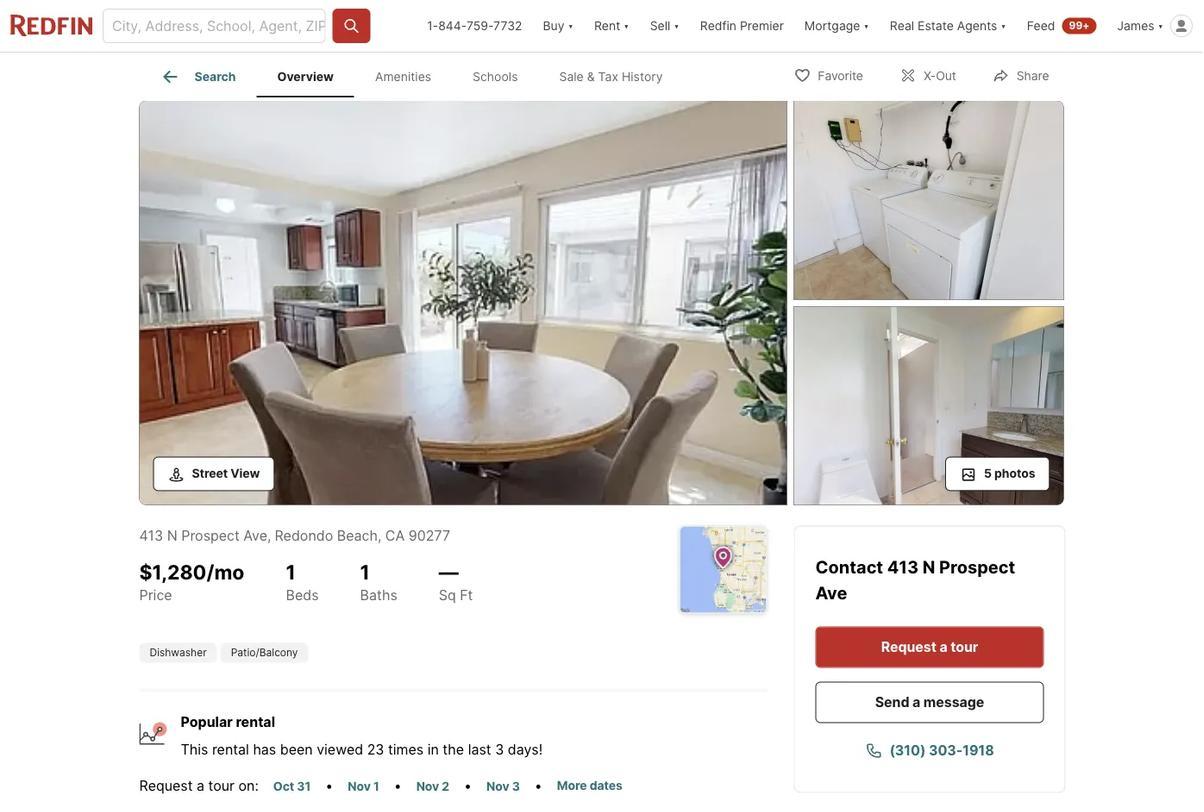 Task type: locate. For each thing, give the bounding box(es) containing it.
413 up request a tour
[[888, 556, 919, 578]]

n inside 413 n prospect ave
[[923, 556, 936, 578]]

1 nov from the left
[[348, 779, 371, 794]]

search
[[195, 69, 236, 84]]

1 for 1 baths
[[360, 560, 370, 584]]

redfin
[[700, 19, 737, 33]]

0 vertical spatial 413
[[139, 528, 163, 544]]

413 for 413 n prospect ave
[[888, 556, 919, 578]]

1-844-759-7732
[[427, 19, 522, 33]]

buy ▾ button
[[543, 0, 574, 52]]

nov down this rental has been viewed 23 times in the last 3 days!
[[348, 779, 371, 794]]

request
[[881, 639, 937, 656], [139, 778, 193, 795]]

▾ right sell
[[674, 19, 680, 33]]

schools tab
[[452, 56, 539, 97]]

sell ▾ button
[[640, 0, 690, 52]]

0 horizontal spatial 1
[[286, 560, 296, 584]]

nov inside nov 3 'button'
[[487, 779, 510, 794]]

2 ▾ from the left
[[624, 19, 629, 33]]

tour up message
[[951, 639, 979, 656]]

0 vertical spatial ave
[[244, 528, 267, 544]]

history
[[622, 69, 663, 84]]

0 horizontal spatial 413
[[139, 528, 163, 544]]

real
[[890, 19, 915, 33]]

more
[[557, 779, 587, 793]]

ave inside 413 n prospect ave
[[816, 582, 848, 603]]

sell
[[650, 19, 671, 33]]

tour for request a tour
[[951, 639, 979, 656]]

james
[[1118, 19, 1155, 33]]

tab list
[[139, 53, 698, 97]]

844-
[[438, 19, 467, 33]]

send
[[875, 694, 910, 711]]

prospect inside 413 n prospect ave
[[940, 556, 1016, 578]]

1 for 1 beds
[[286, 560, 296, 584]]

tab list containing search
[[139, 53, 698, 97]]

413 up $1,280
[[139, 528, 163, 544]]

rent ▾
[[594, 19, 629, 33]]

1 horizontal spatial 413
[[888, 556, 919, 578]]

1 vertical spatial tour
[[208, 778, 235, 795]]

street view
[[192, 466, 260, 481]]

1 vertical spatial n
[[923, 556, 936, 578]]

nov inside nov 1 'button'
[[348, 779, 371, 794]]

sale & tax history
[[559, 69, 663, 84]]

image image
[[139, 101, 787, 505], [794, 101, 1064, 300], [794, 306, 1064, 505]]

1 horizontal spatial nov
[[416, 779, 439, 794]]

$1,280
[[139, 560, 207, 584]]

0 horizontal spatial 3
[[495, 742, 504, 758]]

tour left on:
[[208, 778, 235, 795]]

tour inside button
[[951, 639, 979, 656]]

0 horizontal spatial a
[[197, 778, 204, 795]]

nov down "last"
[[487, 779, 510, 794]]

3 • from the left
[[464, 778, 472, 795]]

has
[[253, 742, 276, 758]]

nov 2
[[416, 779, 450, 794]]

2 • from the left
[[394, 778, 402, 795]]

1 horizontal spatial tour
[[951, 639, 979, 656]]

2 horizontal spatial a
[[940, 639, 948, 656]]

1 horizontal spatial a
[[913, 694, 921, 711]]

last
[[468, 742, 491, 758]]

0 horizontal spatial prospect
[[181, 528, 240, 544]]

0 horizontal spatial n
[[167, 528, 178, 544]]

1 vertical spatial 413
[[888, 556, 919, 578]]

2 horizontal spatial 1
[[373, 779, 379, 794]]

▾ right agents
[[1001, 19, 1007, 33]]

rental for popular
[[236, 714, 275, 731]]

2 , from the left
[[378, 528, 382, 544]]

City, Address, School, Agent, ZIP search field
[[103, 9, 326, 43]]

prospect
[[181, 528, 240, 544], [940, 556, 1016, 578]]

▾ for buy ▾
[[568, 19, 574, 33]]

413 inside 413 n prospect ave
[[888, 556, 919, 578]]

▾
[[568, 19, 574, 33], [624, 19, 629, 33], [674, 19, 680, 33], [864, 19, 870, 33], [1001, 19, 1007, 33], [1158, 19, 1164, 33]]

2 horizontal spatial nov
[[487, 779, 510, 794]]

a inside send a message button
[[913, 694, 921, 711]]

nov inside nov 2 button
[[416, 779, 439, 794]]

ave for 413 n prospect ave
[[816, 582, 848, 603]]

redfin premier
[[700, 19, 784, 33]]

0 vertical spatial tour
[[951, 639, 979, 656]]

request down this
[[139, 778, 193, 795]]

1 down 23
[[373, 779, 379, 794]]

1 vertical spatial 3
[[512, 779, 520, 794]]

—
[[439, 560, 459, 584]]

send a message button
[[816, 682, 1044, 723]]

n for 413 n prospect ave
[[923, 556, 936, 578]]

1 • from the left
[[325, 778, 333, 795]]

4 ▾ from the left
[[864, 19, 870, 33]]

413
[[139, 528, 163, 544], [888, 556, 919, 578]]

0 horizontal spatial tour
[[208, 778, 235, 795]]

a right send
[[913, 694, 921, 711]]

been
[[280, 742, 313, 758]]

4 • from the left
[[535, 778, 543, 795]]

n up $1,280
[[167, 528, 178, 544]]

2
[[442, 779, 450, 794]]

request for request a tour on:
[[139, 778, 193, 795]]

99+
[[1069, 19, 1090, 32]]

▾ for rent ▾
[[624, 19, 629, 33]]

1 inside 'button'
[[373, 779, 379, 794]]

a up message
[[940, 639, 948, 656]]

a
[[940, 639, 948, 656], [913, 694, 921, 711], [197, 778, 204, 795]]

premier
[[740, 19, 784, 33]]

x-out
[[924, 69, 957, 83]]

0 vertical spatial 3
[[495, 742, 504, 758]]

1
[[286, 560, 296, 584], [360, 560, 370, 584], [373, 779, 379, 794]]

ave down contact
[[816, 582, 848, 603]]

street
[[192, 466, 228, 481]]

0 vertical spatial request
[[881, 639, 937, 656]]

0 horizontal spatial request
[[139, 778, 193, 795]]

2 vertical spatial a
[[197, 778, 204, 795]]

rent ▾ button
[[594, 0, 629, 52]]

0 vertical spatial prospect
[[181, 528, 240, 544]]

• for nov 3
[[535, 778, 543, 795]]

a down this
[[197, 778, 204, 795]]

sq
[[439, 587, 456, 604]]

1 vertical spatial a
[[913, 694, 921, 711]]

3 right "last"
[[495, 742, 504, 758]]

ave up /mo
[[244, 528, 267, 544]]

mortgage ▾
[[805, 19, 870, 33]]

more dates
[[557, 779, 623, 793]]

2 nov from the left
[[416, 779, 439, 794]]

n right contact
[[923, 556, 936, 578]]

a inside request a tour button
[[940, 639, 948, 656]]

real estate agents ▾ button
[[880, 0, 1017, 52]]

favorite button
[[779, 57, 878, 93]]

3 down 'days!'
[[512, 779, 520, 794]]

• right nov 1 'button'
[[394, 778, 402, 795]]

mortgage ▾ button
[[805, 0, 870, 52]]

prospect for 413 n prospect ave
[[940, 556, 1016, 578]]

0 horizontal spatial nov
[[348, 779, 371, 794]]

rental
[[236, 714, 275, 731], [212, 742, 249, 758]]

tour
[[951, 639, 979, 656], [208, 778, 235, 795]]

3
[[495, 742, 504, 758], [512, 779, 520, 794]]

759-
[[467, 19, 494, 33]]

1 vertical spatial rental
[[212, 742, 249, 758]]

ft
[[460, 587, 473, 604]]

rental up has
[[236, 714, 275, 731]]

oct 31 button
[[266, 777, 319, 797]]

request inside request a tour button
[[881, 639, 937, 656]]

0 horizontal spatial ave
[[244, 528, 267, 544]]

1 inside 1 baths
[[360, 560, 370, 584]]

• right the 31
[[325, 778, 333, 795]]

&
[[587, 69, 595, 84]]

▾ for sell ▾
[[674, 19, 680, 33]]

1 horizontal spatial n
[[923, 556, 936, 578]]

1 horizontal spatial request
[[881, 639, 937, 656]]

1 horizontal spatial ,
[[378, 528, 382, 544]]

a for send a message
[[913, 694, 921, 711]]

3 nov from the left
[[487, 779, 510, 794]]

▾ for james ▾
[[1158, 19, 1164, 33]]

sale
[[559, 69, 584, 84]]

(310) 303-1918 link
[[816, 730, 1044, 772]]

▾ right mortgage
[[864, 19, 870, 33]]

1 vertical spatial ave
[[816, 582, 848, 603]]

0 vertical spatial rental
[[236, 714, 275, 731]]

• right 2
[[464, 778, 472, 795]]

nov left 2
[[416, 779, 439, 794]]

nov
[[348, 779, 371, 794], [416, 779, 439, 794], [487, 779, 510, 794]]

, left ca
[[378, 528, 382, 544]]

1 ▾ from the left
[[568, 19, 574, 33]]

• left more
[[535, 778, 543, 795]]

6 ▾ from the left
[[1158, 19, 1164, 33]]

(310)
[[890, 742, 926, 759]]

1 vertical spatial prospect
[[940, 556, 1016, 578]]

303-
[[929, 742, 963, 759]]

rental down popular rental
[[212, 742, 249, 758]]

•
[[325, 778, 333, 795], [394, 778, 402, 795], [464, 778, 472, 795], [535, 778, 543, 795]]

sell ▾
[[650, 19, 680, 33]]

5 photos
[[984, 466, 1036, 481]]

, left redondo
[[267, 528, 271, 544]]

0 vertical spatial n
[[167, 528, 178, 544]]

▾ right buy
[[568, 19, 574, 33]]

5 photos button
[[946, 457, 1050, 491]]

request up send
[[881, 639, 937, 656]]

the
[[443, 742, 464, 758]]

,
[[267, 528, 271, 544], [378, 528, 382, 544]]

1 inside 1 beds
[[286, 560, 296, 584]]

1 , from the left
[[267, 528, 271, 544]]

1 horizontal spatial ave
[[816, 582, 848, 603]]

3 inside 'button'
[[512, 779, 520, 794]]

buy ▾ button
[[533, 0, 584, 52]]

• for nov 2
[[464, 778, 472, 795]]

0 vertical spatial a
[[940, 639, 948, 656]]

5 ▾ from the left
[[1001, 19, 1007, 33]]

1 up "baths" at left
[[360, 560, 370, 584]]

1 horizontal spatial prospect
[[940, 556, 1016, 578]]

(310) 303-1918
[[890, 742, 994, 759]]

1 horizontal spatial 1
[[360, 560, 370, 584]]

▾ right the rent
[[624, 19, 629, 33]]

nov for nov 1
[[348, 779, 371, 794]]

ave
[[244, 528, 267, 544], [816, 582, 848, 603]]

1 vertical spatial request
[[139, 778, 193, 795]]

1 up "beds"
[[286, 560, 296, 584]]

buy ▾
[[543, 19, 574, 33]]

▾ right james
[[1158, 19, 1164, 33]]

3 ▾ from the left
[[674, 19, 680, 33]]

more dates button
[[549, 776, 631, 796]]

0 horizontal spatial ,
[[267, 528, 271, 544]]

request a tour
[[881, 639, 979, 656]]

1 horizontal spatial 3
[[512, 779, 520, 794]]



Task type: vqa. For each thing, say whether or not it's contained in the screenshot.


Task type: describe. For each thing, give the bounding box(es) containing it.
feed
[[1027, 19, 1056, 33]]

request a tour button
[[816, 627, 1044, 668]]

patio/balcony
[[231, 647, 298, 659]]

request a tour on:
[[139, 778, 259, 795]]

favorite
[[818, 69, 864, 83]]

nov for nov 3
[[487, 779, 510, 794]]

rent ▾ button
[[584, 0, 640, 52]]

beach
[[337, 528, 378, 544]]

nov 3
[[487, 779, 520, 794]]

overview tab
[[257, 56, 355, 97]]

popular rental
[[181, 714, 275, 731]]

schools
[[473, 69, 518, 84]]

413 for 413 n prospect ave , redondo beach , ca 90277
[[139, 528, 163, 544]]

estate
[[918, 19, 954, 33]]

price
[[139, 587, 172, 604]]

tax
[[598, 69, 619, 84]]

tour for request a tour on:
[[208, 778, 235, 795]]

this rental has been viewed 23 times in the last 3 days!
[[181, 742, 543, 758]]

nov 1
[[348, 779, 379, 794]]

1 baths
[[360, 560, 398, 604]]

james ▾
[[1118, 19, 1164, 33]]

redondo
[[275, 528, 333, 544]]

1-844-759-7732 link
[[427, 19, 522, 33]]

view
[[231, 466, 260, 481]]

map entry image
[[680, 527, 767, 613]]

beds
[[286, 587, 319, 604]]

a for request a tour on:
[[197, 778, 204, 795]]

1-
[[427, 19, 438, 33]]

baths
[[360, 587, 398, 604]]

nov 1 button
[[340, 777, 387, 797]]

request for request a tour
[[881, 639, 937, 656]]

sell ▾ button
[[650, 0, 680, 52]]

share button
[[978, 57, 1064, 93]]

1 beds
[[286, 560, 319, 604]]

▾ for mortgage ▾
[[864, 19, 870, 33]]

amenities
[[375, 69, 431, 84]]

1918
[[963, 742, 994, 759]]

rent
[[594, 19, 621, 33]]

23
[[367, 742, 384, 758]]

in
[[428, 742, 439, 758]]

90277
[[409, 528, 450, 544]]

real estate agents ▾
[[890, 19, 1007, 33]]

send a message
[[875, 694, 985, 711]]

amenities tab
[[355, 56, 452, 97]]

street view button
[[153, 457, 275, 491]]

mortgage
[[805, 19, 861, 33]]

nov for nov 2
[[416, 779, 439, 794]]

dishwasher
[[150, 647, 207, 659]]

— sq ft
[[439, 560, 473, 604]]

message
[[924, 694, 985, 711]]

overview
[[277, 69, 334, 84]]

out
[[936, 69, 957, 83]]

• for oct 31
[[325, 778, 333, 795]]

viewed
[[317, 742, 363, 758]]

• for nov 1
[[394, 778, 402, 795]]

a for request a tour
[[940, 639, 948, 656]]

this
[[181, 742, 208, 758]]

photos
[[995, 466, 1036, 481]]

days!
[[508, 742, 543, 758]]

prospect for 413 n prospect ave , redondo beach , ca 90277
[[181, 528, 240, 544]]

popular
[[181, 714, 233, 731]]

redfin premier button
[[690, 0, 794, 52]]

times
[[388, 742, 424, 758]]

/mo
[[207, 560, 245, 584]]

rental for this
[[212, 742, 249, 758]]

n for 413 n prospect ave , redondo beach , ca 90277
[[167, 528, 178, 544]]

$1,280 /mo price
[[139, 560, 245, 604]]

(310) 303-1918 button
[[816, 730, 1044, 772]]

real estate agents ▾ link
[[890, 0, 1007, 52]]

7732
[[494, 19, 522, 33]]

31
[[297, 779, 311, 794]]

share
[[1017, 69, 1050, 83]]

ave for 413 n prospect ave , redondo beach , ca 90277
[[244, 528, 267, 544]]

dates
[[590, 779, 623, 793]]

buy
[[543, 19, 565, 33]]

sale & tax history tab
[[539, 56, 684, 97]]

ca
[[386, 528, 405, 544]]

oct 31
[[273, 779, 311, 794]]

nov 3 button
[[479, 777, 528, 797]]

413 n prospect ave
[[816, 556, 1016, 603]]

x-
[[924, 69, 936, 83]]

nov 2 button
[[409, 777, 457, 797]]

submit search image
[[343, 17, 360, 35]]

5
[[984, 466, 992, 481]]

agents
[[957, 19, 998, 33]]



